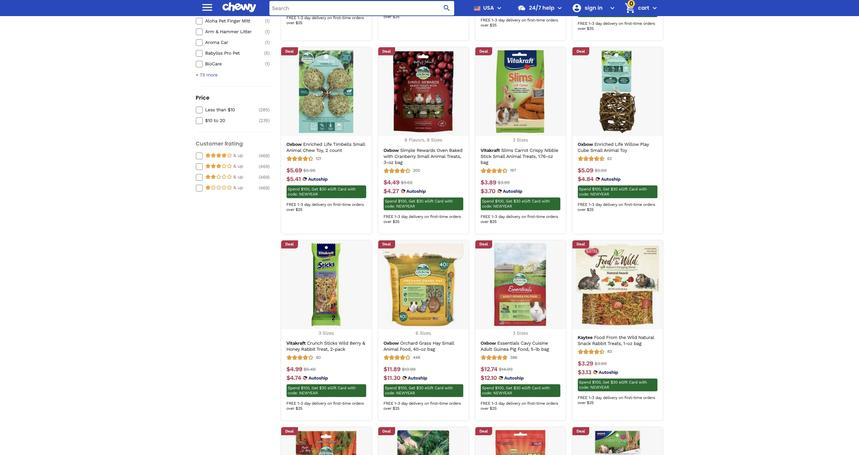 Task type: describe. For each thing, give the bounding box(es) containing it.
20
[[220, 118, 225, 123]]

$3.13
[[578, 369, 591, 376]]

animal inside orchard grass hay small animal food, 40-oz bag
[[384, 347, 398, 353]]

less
[[205, 107, 215, 113]]

vitakraft crunch sticks wild berry & honey rabbit treat, 2-pack image
[[285, 243, 368, 327]]

usa button
[[471, 0, 504, 16]]

simple rewards oven baked with cranberry small animal treats, 3-oz bag
[[384, 148, 462, 165]]

$5.41
[[286, 176, 301, 183]]

aroma car link
[[205, 39, 253, 45]]

toy
[[620, 148, 627, 153]]

in
[[598, 4, 603, 12]]

treats, inside simple rewards oven baked with cranberry small animal treats, 3-oz bag
[[447, 154, 461, 159]]

$3.99 for $3.89
[[498, 180, 510, 185]]

oxbow for $11.89
[[384, 341, 399, 346]]

$3.29 $3.99
[[578, 360, 607, 368]]

aloha pet finger mitt link
[[205, 18, 253, 24]]

autoship for $3.29
[[599, 370, 618, 376]]

$5.99 text field
[[303, 167, 315, 174]]

essentials
[[497, 341, 519, 346]]

$5.69 $5.99
[[286, 167, 315, 174]]

bag inside simple rewards oven baked with cranberry small animal treats, 3-oz bag
[[395, 160, 403, 165]]

rabbit for crunch
[[301, 347, 315, 353]]

& inside "crunch sticks wild berry & honey rabbit treat, 2-pack"
[[362, 341, 365, 346]]

treats, for vitakraft
[[522, 154, 537, 159]]

4 ) from the top
[[268, 40, 270, 45]]

a&e cage company link
[[205, 7, 253, 13]]

less than $10 link
[[205, 107, 253, 113]]

$13.99 text field
[[402, 366, 416, 374]]

simple
[[400, 148, 415, 153]]

$11.30 text field
[[384, 375, 400, 382]]

enriched life willow play cube small animal toy
[[578, 142, 649, 153]]

customer rating
[[196, 140, 243, 148]]

( 1 ) for biocare
[[265, 61, 270, 67]]

$4.74
[[286, 375, 301, 382]]

orchard grass hay small animal food, 40-oz bag
[[384, 341, 454, 353]]

$3.89 $3.99
[[481, 179, 510, 186]]

animal inside slims carrot crispy nibble stick small animal treats, 1.76-oz bag
[[506, 154, 521, 159]]

rewards
[[417, 148, 435, 153]]

price
[[196, 94, 209, 102]]

oxbow for $12.74
[[481, 341, 496, 346]]

$5.99 for $5.69
[[303, 168, 315, 173]]

$11.30
[[384, 375, 400, 382]]

count
[[330, 148, 342, 153]]

small inside enriched life timbells small animal chew toy, 2 count
[[353, 142, 365, 147]]

treats, for kaytee
[[608, 341, 622, 347]]

items image
[[624, 2, 636, 14]]

2 ( 469 ) from the top
[[259, 164, 270, 169]]

$12.74 $14.99
[[481, 366, 513, 373]]

deal for ware critter pops small animal fun chew treats, large image
[[577, 430, 585, 434]]

from
[[606, 335, 618, 341]]

1 for biocare
[[266, 61, 268, 67]]

kaytee
[[578, 335, 593, 341]]

8 flavors, 8 sizes
[[405, 137, 442, 143]]

1 8 from the left
[[405, 137, 407, 143]]

6 ) from the top
[[268, 61, 270, 67]]

cart
[[638, 4, 649, 12]]

( 1 ) for aloha pet finger mitt
[[265, 18, 270, 24]]

3 sizes for $4.99
[[319, 331, 334, 336]]

flavors,
[[409, 137, 425, 143]]

bag inside food from the wild natural snack rabbit treats, 1-oz bag
[[634, 341, 642, 347]]

$14.99
[[499, 367, 513, 373]]

$12.74 text field
[[481, 366, 498, 374]]

babyliss
[[205, 50, 223, 56]]

deal for "oxbow simple rewards oven baked with carrot & dill small animal treats, 3-oz bag" 'image'
[[285, 430, 294, 434]]

chew
[[303, 148, 315, 153]]

$11.89 text field
[[384, 366, 401, 374]]

$3.89
[[481, 179, 496, 186]]

6
[[416, 331, 418, 336]]

3 up from the top
[[238, 174, 243, 180]]

5-
[[531, 347, 536, 353]]

vitakraft for $3.89
[[481, 148, 500, 153]]

3 sizes for $12.74
[[513, 331, 528, 336]]

pig
[[510, 347, 516, 353]]

$5.99 for $5.09
[[595, 168, 607, 173]]

oxbow essentials cavy cuisine adult guinea pig food, 5-lb bag image
[[479, 243, 562, 327]]

4 & up from the top
[[233, 185, 243, 191]]

$3.29
[[578, 360, 593, 368]]

deal for the oxbow enriched life willow play cube small animal toy image
[[577, 49, 585, 54]]

pro
[[224, 50, 231, 56]]

hay
[[433, 341, 441, 346]]

3-
[[384, 160, 388, 165]]

$5.09
[[578, 167, 593, 174]]

$4.27
[[384, 188, 399, 195]]

24/7 help
[[529, 4, 555, 12]]

$5.62 text field
[[401, 179, 413, 186]]

deal for oxbow enriched life timbells small animal chew toy, 2 count image
[[285, 49, 294, 54]]

slims carrot crispy nibble stick small animal treats, 1.76-oz bag
[[481, 148, 558, 165]]

sign
[[585, 4, 596, 12]]

4 ( 469 ) from the top
[[259, 186, 270, 191]]

$10 to 20
[[205, 118, 225, 123]]

2-
[[330, 347, 335, 353]]

deal for 'oxbow simple rewards oven baked with cranberry small animal treats, 3-oz bag' image
[[382, 49, 391, 54]]

baked
[[449, 148, 462, 153]]

285
[[260, 107, 268, 113]]

play
[[640, 142, 649, 147]]

1 ( 469 ) from the top
[[259, 153, 270, 159]]

babyliss pro pet link
[[205, 50, 253, 56]]

$5.49 text field
[[304, 366, 316, 374]]

oxbow simple rewards oven baked with carrot & dill small animal treats, 3-oz bag image
[[285, 431, 368, 456]]

a&e
[[205, 7, 214, 13]]

arm & hammer litter
[[205, 29, 252, 34]]

ware critter pops small animal fun chew treats, large image
[[576, 431, 659, 456]]

5
[[266, 50, 268, 56]]

oz inside slims carrot crispy nibble stick small animal treats, 1.76-oz bag
[[548, 154, 553, 159]]

$3.70 text field
[[481, 188, 496, 195]]

timbells
[[333, 142, 351, 147]]

wild inside food from the wild natural snack rabbit treats, 1-oz bag
[[627, 335, 637, 341]]

babyliss pro pet
[[205, 50, 240, 56]]

small inside orchard grass hay small animal food, 40-oz bag
[[442, 341, 454, 346]]

$4.74 text field
[[286, 375, 301, 382]]

help
[[543, 4, 555, 12]]

autoship for $3.89
[[503, 189, 522, 194]]

82
[[607, 350, 612, 355]]

menu image
[[495, 4, 504, 12]]

nibble
[[544, 148, 558, 153]]

( 235 )
[[259, 118, 270, 123]]

448
[[413, 356, 420, 360]]

+ 73 more
[[196, 72, 218, 78]]

197
[[510, 168, 516, 173]]

to
[[214, 118, 218, 123]]

aroma
[[205, 40, 219, 45]]

orchard
[[400, 341, 418, 346]]

11 ) from the top
[[268, 175, 270, 180]]

sign in
[[585, 4, 603, 12]]

$3.13 text field
[[578, 369, 591, 377]]

customer
[[196, 140, 223, 148]]

1 & up from the top
[[233, 153, 243, 158]]

chewy home image
[[222, 0, 256, 15]]

$14.99 text field
[[499, 366, 513, 374]]

sizes for $3.89
[[517, 137, 528, 143]]

oz inside orchard grass hay small animal food, 40-oz bag
[[421, 347, 426, 353]]

deal for higgins sunburst veggie stix gourmet treats for guinea pigs, rabbits & chinchillas, 4-oz image
[[480, 430, 488, 434]]

$5.69 text field
[[286, 167, 302, 174]]

with inside simple rewards oven baked with cranberry small animal treats, 3-oz bag
[[384, 154, 393, 159]]

stick
[[481, 154, 491, 159]]

2 up from the top
[[238, 164, 243, 169]]

5 ) from the top
[[268, 50, 270, 56]]

sizes for $4.99
[[323, 331, 334, 336]]

enriched for $5.69
[[303, 142, 322, 147]]

$11.89 $13.99
[[384, 366, 416, 373]]

sign in link
[[569, 0, 607, 16]]

cart menu image
[[651, 4, 659, 12]]

3 & up from the top
[[233, 174, 243, 180]]

crispy
[[530, 148, 543, 153]]

crunch sticks wild berry & honey rabbit treat, 2-pack
[[286, 341, 365, 353]]

2 8 from the left
[[427, 137, 430, 143]]

oxbow up cube at right
[[578, 142, 593, 147]]

bag inside orchard grass hay small animal food, 40-oz bag
[[427, 347, 435, 353]]

oz inside simple rewards oven baked with cranberry small animal treats, 3-oz bag
[[388, 160, 393, 165]]

than
[[216, 107, 226, 113]]

$5.69
[[286, 167, 302, 174]]

1 for arm & hammer litter
[[266, 29, 268, 34]]

aloha
[[205, 18, 217, 24]]

24/7 help link
[[515, 0, 555, 16]]

autoship for $12.74
[[504, 376, 524, 381]]

1 up from the top
[[238, 153, 243, 158]]

oxbow for $4.49
[[384, 148, 399, 153]]

deal for vitakraft crunch sticks wild berry & honey rabbit treat, 2-pack image
[[285, 242, 294, 247]]

deal for kaytee food from the wild natural snack rabbit treats, 1-oz bag image at the right
[[577, 242, 585, 247]]

chewy support image
[[518, 4, 526, 12]]



Task type: locate. For each thing, give the bounding box(es) containing it.
$3.89 text field
[[481, 179, 496, 186]]

small down rewards
[[417, 154, 429, 159]]

2 food, from the left
[[518, 347, 529, 353]]

2 1 from the top
[[266, 29, 268, 34]]

enriched inside enriched life timbells small animal chew toy, 2 count
[[303, 142, 322, 147]]

0 horizontal spatial 8
[[405, 137, 407, 143]]

crunch
[[307, 341, 323, 346]]

cube
[[578, 148, 589, 153]]

natural
[[638, 335, 654, 341]]

animal up '$11.89'
[[384, 347, 398, 353]]

$3.99 inside $3.89 $3.99
[[498, 180, 510, 185]]

rabbit inside "crunch sticks wild berry & honey rabbit treat, 2-pack"
[[301, 347, 315, 353]]

&
[[216, 29, 218, 34], [233, 153, 236, 158], [233, 164, 236, 169], [233, 174, 236, 180], [233, 185, 236, 191], [362, 341, 365, 346]]

9 ) from the top
[[268, 153, 270, 159]]

2 469 from the top
[[260, 164, 268, 169]]

vitakraft for $4.99
[[286, 341, 306, 346]]

kaytee food from the wild natural snack rabbit treats, 1-oz bag image
[[576, 243, 659, 327]]

autoship for $4.49
[[406, 189, 426, 194]]

( 1 ) right mitt
[[265, 18, 270, 24]]

deal
[[285, 49, 294, 54], [382, 49, 391, 54], [480, 49, 488, 54], [577, 49, 585, 54], [285, 242, 294, 247], [382, 242, 391, 247], [480, 242, 488, 247], [577, 242, 585, 247], [285, 430, 294, 434], [382, 430, 391, 434], [480, 430, 488, 434], [577, 430, 585, 434]]

$3.99 text field
[[595, 360, 607, 368]]

1 vertical spatial pet
[[233, 50, 240, 56]]

$4.84 text field
[[578, 176, 594, 183]]

autoship for $5.69
[[308, 177, 328, 182]]

0 vertical spatial vitakraft
[[481, 148, 500, 153]]

)
[[268, 7, 270, 13], [268, 18, 270, 24], [268, 29, 270, 34], [268, 40, 270, 45], [268, 50, 270, 56], [268, 61, 270, 67], [268, 107, 270, 113], [268, 118, 270, 123], [268, 153, 270, 159], [268, 164, 270, 169], [268, 175, 270, 180], [268, 186, 270, 191]]

pet right the pro
[[233, 50, 240, 56]]

2 ) from the top
[[268, 18, 270, 24]]

animal down oven
[[431, 154, 445, 159]]

rabbit down "food"
[[592, 341, 606, 347]]

1 enriched from the left
[[303, 142, 322, 147]]

filled star image
[[216, 153, 221, 158], [221, 164, 227, 169], [216, 174, 221, 180], [211, 185, 216, 191], [221, 185, 227, 191], [227, 185, 232, 191]]

car
[[221, 40, 228, 45]]

vitakraft up stick
[[481, 148, 500, 153]]

life inside enriched life willow play cube small animal toy
[[615, 142, 623, 147]]

( 1 ) right litter
[[265, 29, 270, 34]]

8
[[405, 137, 407, 143], [427, 137, 430, 143]]

( 5 )
[[264, 50, 270, 56]]

treats, down from at the right bottom
[[608, 341, 622, 347]]

animal inside enriched life timbells small animal chew toy, 2 count
[[286, 148, 301, 153]]

$10
[[228, 107, 235, 113], [205, 118, 212, 123]]

2 $5.99 from the left
[[595, 168, 607, 173]]

food, inside orchard grass hay small animal food, 40-oz bag
[[400, 347, 412, 353]]

$5.99 inside $5.69 $5.99
[[303, 168, 315, 173]]

rabbit
[[592, 341, 606, 347], [301, 347, 315, 353]]

$5.99 right $5.09 text field
[[595, 168, 607, 173]]

sizes up oven
[[431, 137, 442, 143]]

$12.10 text field
[[481, 375, 497, 382]]

autoship for $4.99
[[309, 376, 328, 381]]

$4.49
[[384, 179, 399, 186]]

pet inside aloha pet finger mitt link
[[219, 18, 226, 24]]

1 horizontal spatial life
[[615, 142, 623, 147]]

deal for the oxbow orchard grass hay small animal food, 40-oz bag image
[[382, 242, 391, 247]]

essentials cavy cuisine adult guinea pig food, 5-lb bag
[[481, 341, 549, 353]]

$5.99 inside "$5.09 $5.99"
[[595, 168, 607, 173]]

4 469 from the top
[[260, 186, 268, 191]]

3 ) from the top
[[268, 29, 270, 34]]

cavy
[[521, 341, 531, 346]]

vitakraft up the honey
[[286, 341, 306, 346]]

toy,
[[316, 148, 324, 153]]

autoship down $5.99 text field
[[601, 177, 621, 182]]

small
[[353, 142, 365, 147], [590, 148, 603, 153], [417, 154, 429, 159], [493, 154, 505, 159], [442, 341, 454, 346]]

newyear
[[299, 5, 318, 10], [493, 7, 512, 12], [590, 11, 609, 15], [299, 192, 318, 197], [590, 192, 609, 197], [396, 204, 415, 209], [493, 204, 512, 209], [590, 386, 609, 390], [299, 391, 318, 396], [396, 391, 415, 396], [493, 391, 512, 396]]

oxbow enriched life timbells small animal chew toy, 2 count image
[[285, 50, 368, 133]]

account menu image
[[609, 4, 617, 12]]

1-
[[395, 9, 398, 14], [297, 15, 301, 20], [492, 18, 495, 22], [589, 21, 592, 26], [297, 203, 301, 207], [589, 203, 592, 207], [395, 215, 398, 219], [492, 215, 495, 219], [623, 341, 627, 347], [589, 396, 592, 401], [297, 402, 301, 407], [395, 402, 398, 407], [492, 402, 495, 407]]

small down slims
[[493, 154, 505, 159]]

wild right the
[[627, 335, 637, 341]]

1 horizontal spatial $5.99
[[595, 168, 607, 173]]

1 vertical spatial wild
[[339, 341, 348, 346]]

oxbow left orchard
[[384, 341, 399, 346]]

enriched up "chew" on the left top
[[303, 142, 322, 147]]

animal up 62
[[604, 148, 619, 153]]

3 469 from the top
[[260, 175, 268, 180]]

None text field
[[578, 0, 592, 2]]

1 right litter
[[266, 29, 268, 34]]

1 horizontal spatial 8
[[427, 137, 430, 143]]

cart link
[[622, 0, 649, 16]]

1 horizontal spatial $3.99
[[595, 361, 607, 367]]

sticks
[[324, 341, 337, 346]]

oxbow up $5.69
[[286, 142, 302, 147]]

Product search field
[[269, 1, 454, 15]]

food,
[[400, 347, 412, 353], [518, 347, 529, 353]]

8 ) from the top
[[268, 118, 270, 123]]

code:
[[288, 5, 298, 10], [482, 7, 492, 12], [579, 11, 589, 15], [288, 192, 298, 197], [579, 192, 589, 197], [385, 204, 395, 209], [482, 204, 492, 209], [579, 386, 589, 390], [288, 391, 298, 396], [385, 391, 395, 396], [482, 391, 492, 396]]

autoship down $3.99 text field
[[503, 189, 522, 194]]

2 ( 1 ) from the top
[[265, 29, 270, 34]]

3 sizes up cavy
[[513, 331, 528, 336]]

treats, down crispy
[[522, 154, 537, 159]]

aloha pet finger mitt
[[205, 18, 250, 24]]

food, inside 'essentials cavy cuisine adult guinea pig food, 5-lb bag'
[[518, 347, 529, 353]]

8 up simple
[[405, 137, 407, 143]]

small right timbells
[[353, 142, 365, 147]]

4 1 from the top
[[266, 61, 268, 67]]

sizes up carrot
[[517, 137, 528, 143]]

oxbow up adult
[[481, 341, 496, 346]]

1 ( 1 ) from the top
[[265, 18, 270, 24]]

0 vertical spatial pet
[[219, 18, 226, 24]]

rabbit down the crunch
[[301, 347, 315, 353]]

sizes up cavy
[[517, 331, 528, 336]]

0 vertical spatial rabbit
[[592, 341, 606, 347]]

+
[[196, 72, 198, 78]]

animal down slims
[[506, 154, 521, 159]]

$12.10
[[481, 375, 497, 382]]

$25
[[393, 14, 400, 19], [296, 20, 302, 25], [490, 23, 497, 27], [587, 26, 594, 31], [296, 208, 302, 212], [587, 208, 594, 212], [393, 220, 400, 224], [490, 220, 497, 224], [587, 401, 594, 406], [296, 407, 302, 412], [393, 407, 400, 412], [490, 407, 497, 412]]

deal for oxbow garden select adult rabbit food, 4-lb bag image
[[382, 430, 391, 434]]

food, down cavy
[[518, 347, 529, 353]]

card
[[338, 0, 346, 5], [532, 2, 541, 7], [629, 6, 638, 10], [338, 187, 346, 192], [629, 187, 638, 192], [435, 199, 443, 204], [532, 199, 541, 204], [629, 381, 638, 385], [338, 386, 346, 391], [435, 386, 443, 391], [532, 386, 541, 391]]

treats,
[[447, 154, 461, 159], [522, 154, 537, 159], [608, 341, 622, 347]]

enriched up 62
[[594, 142, 614, 147]]

$4.27 text field
[[384, 188, 399, 195]]

1 vertical spatial $3.99
[[595, 361, 607, 367]]

3 ( 469 ) from the top
[[259, 175, 270, 180]]

rating
[[225, 140, 243, 148]]

1 horizontal spatial enriched
[[594, 142, 614, 147]]

$3.99 text field
[[498, 179, 510, 186]]

adult
[[481, 347, 492, 353]]

1 horizontal spatial vitakraft
[[481, 148, 500, 153]]

2 life from the left
[[615, 142, 623, 147]]

1
[[266, 18, 268, 24], [266, 29, 268, 34], [266, 40, 268, 45], [266, 61, 268, 67]]

0 horizontal spatial treats,
[[447, 154, 461, 159]]

oz
[[548, 154, 553, 159], [388, 160, 393, 165], [627, 341, 632, 347], [421, 347, 426, 353]]

2 & up from the top
[[233, 164, 243, 169]]

oxbow garden select adult rabbit food, 4-lb bag image
[[382, 431, 465, 456]]

biocare link
[[205, 61, 253, 67]]

1 ) from the top
[[268, 7, 270, 13]]

3 sizes up carrot
[[513, 137, 528, 143]]

oz inside food from the wild natural snack rabbit treats, 1-oz bag
[[627, 341, 632, 347]]

treats, down baked
[[447, 154, 461, 159]]

oxbow up 3- at top left
[[384, 148, 399, 153]]

autoship
[[308, 177, 328, 182], [601, 177, 621, 182], [406, 189, 426, 194], [503, 189, 522, 194], [599, 370, 618, 376], [309, 376, 328, 381], [408, 376, 427, 381], [504, 376, 524, 381]]

0 vertical spatial $3.99
[[498, 180, 510, 185]]

sizes up the sticks
[[323, 331, 334, 336]]

hammer
[[220, 29, 239, 34]]

small inside simple rewards oven baked with cranberry small animal treats, 3-oz bag
[[417, 154, 429, 159]]

life up toy
[[615, 142, 623, 147]]

the
[[619, 335, 626, 341]]

wild up pack
[[339, 341, 348, 346]]

vitakraft slims carrot crispy nibble stick small animal treats, 1.76-oz bag image
[[479, 50, 562, 133]]

autoship down $5.62 text field
[[406, 189, 426, 194]]

235
[[260, 118, 268, 123]]

bag down hay
[[427, 347, 435, 353]]

$3.99 for $3.29
[[595, 361, 607, 367]]

2
[[325, 148, 328, 153]]

slims
[[501, 148, 513, 153]]

1 vertical spatial vitakraft
[[286, 341, 306, 346]]

0 horizontal spatial $10
[[205, 118, 212, 123]]

bag down natural at the right bottom
[[634, 341, 642, 347]]

bag inside slims carrot crispy nibble stick small animal treats, 1.76-oz bag
[[481, 160, 488, 165]]

$4.99 text field
[[286, 366, 302, 374]]

$4.99 $5.49
[[286, 366, 316, 373]]

$3.99 right $3.29 text field
[[595, 361, 607, 367]]

wild inside "crunch sticks wild berry & honey rabbit treat, 2-pack"
[[339, 341, 348, 346]]

enriched inside enriched life willow play cube small animal toy
[[594, 142, 614, 147]]

$11.89
[[384, 366, 401, 373]]

autoship for $5.09
[[601, 177, 621, 182]]

on
[[424, 9, 429, 14], [327, 15, 332, 20], [522, 18, 526, 22], [619, 21, 623, 26], [327, 203, 332, 207], [619, 203, 623, 207], [424, 215, 429, 219], [522, 215, 526, 219], [619, 396, 623, 401], [327, 402, 332, 407], [424, 402, 429, 407], [522, 402, 526, 407]]

73
[[200, 72, 205, 78]]

12 ) from the top
[[268, 186, 270, 191]]

$10 right than
[[228, 107, 235, 113]]

rabbit inside food from the wild natural snack rabbit treats, 1-oz bag
[[592, 341, 606, 347]]

empty star image
[[205, 153, 211, 158], [227, 153, 232, 158], [205, 164, 211, 169], [211, 164, 216, 169], [216, 164, 221, 169], [221, 164, 227, 169], [211, 174, 216, 180], [205, 185, 211, 191], [221, 185, 227, 191]]

$3.99 right $3.89 text field at top
[[498, 180, 510, 185]]

62
[[607, 156, 612, 161]]

( 285 )
[[259, 107, 270, 113]]

10 ) from the top
[[268, 164, 270, 169]]

autoship down $5.99 text box
[[308, 177, 328, 182]]

0 vertical spatial $10
[[228, 107, 235, 113]]

$3.29 text field
[[578, 360, 593, 368]]

sizes right 6
[[420, 331, 431, 336]]

1 horizontal spatial pet
[[233, 50, 240, 56]]

small inside slims carrot crispy nibble stick small animal treats, 1.76-oz bag
[[493, 154, 505, 159]]

$3.70
[[481, 188, 496, 195]]

$5.09 text field
[[578, 167, 593, 174]]

small right hay
[[442, 341, 454, 346]]

empty star image
[[211, 153, 216, 158], [216, 153, 221, 158], [221, 153, 227, 158], [227, 164, 232, 169], [205, 174, 211, 180], [216, 174, 221, 180], [221, 174, 227, 180], [227, 174, 232, 180], [211, 185, 216, 191], [216, 185, 221, 191], [227, 185, 232, 191]]

0 horizontal spatial food,
[[400, 347, 412, 353]]

carrot
[[515, 148, 528, 153]]

$5.99
[[303, 168, 315, 173], [595, 168, 607, 173]]

( 1 ) for arm & hammer litter
[[265, 29, 270, 34]]

bag down stick
[[481, 160, 488, 165]]

animal inside enriched life willow play cube small animal toy
[[604, 148, 619, 153]]

sizes for $11.89
[[420, 331, 431, 336]]

wild
[[627, 335, 637, 341], [339, 341, 348, 346]]

pet inside babyliss pro pet link
[[233, 50, 240, 56]]

0 horizontal spatial wild
[[339, 341, 348, 346]]

0 horizontal spatial rabbit
[[301, 347, 315, 353]]

1 up ( 5 )
[[266, 40, 268, 45]]

$4.99
[[286, 366, 302, 373]]

bag down cranberry
[[395, 160, 403, 165]]

1 horizontal spatial $10
[[228, 107, 235, 113]]

3 sizes up the sticks
[[319, 331, 334, 336]]

2 enriched from the left
[[594, 142, 614, 147]]

treats, inside slims carrot crispy nibble stick small animal treats, 1.76-oz bag
[[522, 154, 537, 159]]

cage
[[215, 7, 226, 13]]

cranberry
[[395, 154, 416, 159]]

aroma car
[[205, 40, 228, 45]]

oxbow orchard grass hay small animal food, 40-oz bag image
[[382, 243, 465, 327]]

3 1 from the top
[[266, 40, 268, 45]]

0 horizontal spatial pet
[[219, 18, 226, 24]]

$4.49 text field
[[384, 179, 399, 186]]

3 sizes
[[513, 137, 528, 143], [319, 331, 334, 336], [513, 331, 528, 336]]

1 vertical spatial rabbit
[[301, 347, 315, 353]]

autoship down $14.99 text field
[[504, 376, 524, 381]]

sizes for $12.74
[[517, 331, 528, 336]]

2 horizontal spatial treats,
[[608, 341, 622, 347]]

more
[[206, 72, 218, 78]]

$10 to 20 link
[[205, 118, 253, 124]]

small inside enriched life willow play cube small animal toy
[[590, 148, 603, 153]]

oxbow enriched life willow play cube small animal toy image
[[576, 50, 659, 133]]

121
[[316, 156, 321, 161]]

animal inside simple rewards oven baked with cranberry small animal treats, 3-oz bag
[[431, 154, 445, 159]]

oxbow simple rewards oven baked with cranberry small animal treats, 3-oz bag image
[[382, 50, 465, 133]]

( 1 ) up ( 5 )
[[265, 40, 270, 45]]

autoship down $13.99 text field
[[408, 376, 427, 381]]

free 1-3 day delivery on first-time orders over $25
[[384, 9, 461, 19], [286, 15, 364, 25], [481, 18, 558, 27], [578, 21, 655, 31], [286, 203, 364, 212], [578, 203, 655, 212], [384, 215, 461, 224], [481, 215, 558, 224], [578, 396, 655, 406], [286, 402, 364, 412], [384, 402, 461, 412], [481, 402, 558, 412]]

1 food, from the left
[[400, 347, 412, 353]]

0 vertical spatial wild
[[627, 335, 637, 341]]

4 up from the top
[[238, 185, 243, 191]]

$3.99 inside $3.29 $3.99
[[595, 361, 607, 367]]

enriched for $5.09
[[594, 142, 614, 147]]

1 right mitt
[[266, 18, 268, 24]]

1 vertical spatial $10
[[205, 118, 212, 123]]

1 down ( 5 )
[[266, 61, 268, 67]]

get
[[312, 0, 318, 5], [506, 2, 512, 7], [603, 6, 609, 10], [312, 187, 318, 192], [603, 187, 609, 192], [409, 199, 415, 204], [506, 199, 512, 204], [603, 381, 609, 385], [312, 386, 318, 391], [409, 386, 415, 391], [506, 386, 512, 391]]

$10 left to
[[205, 118, 212, 123]]

up
[[238, 153, 243, 158], [238, 164, 243, 169], [238, 174, 243, 180], [238, 185, 243, 191]]

1 469 from the top
[[260, 153, 268, 159]]

bag right lb
[[541, 347, 549, 353]]

1 $5.99 from the left
[[303, 168, 315, 173]]

animal left "chew" on the left top
[[286, 148, 301, 153]]

higgins sunburst veggie stix gourmet treats for guinea pigs, rabbits & chinchillas, 4-oz image
[[479, 431, 562, 456]]

3
[[398, 9, 400, 14], [301, 15, 303, 20], [495, 18, 497, 22], [592, 21, 594, 26], [513, 137, 515, 143], [301, 203, 303, 207], [592, 203, 594, 207], [398, 215, 400, 219], [495, 215, 497, 219], [319, 331, 321, 336], [513, 331, 515, 336], [592, 396, 594, 401], [301, 402, 303, 407], [398, 402, 400, 407], [495, 402, 497, 407]]

0 horizontal spatial vitakraft
[[286, 341, 306, 346]]

Search text field
[[269, 1, 454, 15]]

life up 2 in the top of the page
[[324, 142, 332, 147]]

deal for oxbow essentials cavy cuisine adult guinea pig food, 5-lb bag image
[[480, 242, 488, 247]]

filled star image
[[205, 153, 211, 158], [211, 153, 216, 158], [221, 153, 227, 158], [227, 153, 232, 158], [205, 164, 211, 169], [211, 164, 216, 169], [216, 164, 221, 169], [227, 164, 232, 169], [205, 174, 211, 180], [211, 174, 216, 180], [221, 174, 227, 180], [227, 174, 232, 180], [205, 185, 211, 191], [216, 185, 221, 191]]

( 1 ) down ( 5 )
[[265, 61, 270, 67]]

life for $5.09
[[615, 142, 623, 147]]

$5.99 right $5.69 text box at the left of page
[[303, 168, 315, 173]]

3 sizes for $3.89
[[513, 137, 528, 143]]

1 1 from the top
[[266, 18, 268, 24]]

$5.41 text field
[[286, 176, 301, 183]]

0 horizontal spatial $5.99
[[303, 168, 315, 173]]

company
[[227, 7, 248, 13]]

1 horizontal spatial treats,
[[522, 154, 537, 159]]

help menu image
[[556, 4, 564, 12]]

life for $5.69
[[324, 142, 332, 147]]

1 for aloha pet finger mitt
[[266, 18, 268, 24]]

treats, inside food from the wild natural snack rabbit treats, 1-oz bag
[[608, 341, 622, 347]]

1 horizontal spatial food,
[[518, 347, 529, 353]]

spend
[[288, 0, 300, 5], [482, 2, 494, 7], [579, 6, 591, 10], [288, 187, 300, 192], [579, 187, 591, 192], [385, 199, 397, 204], [482, 199, 494, 204], [579, 381, 591, 385], [288, 386, 300, 391], [385, 386, 397, 391], [482, 386, 494, 391]]

food, down orchard
[[400, 347, 412, 353]]

(
[[265, 18, 266, 24], [265, 29, 266, 34], [265, 40, 266, 45], [264, 50, 266, 56], [265, 61, 266, 67], [259, 107, 260, 113], [259, 118, 260, 123], [259, 153, 260, 159], [259, 164, 260, 169], [259, 175, 260, 180], [259, 186, 260, 191]]

4 ( 1 ) from the top
[[265, 61, 270, 67]]

1 life from the left
[[324, 142, 332, 147]]

autoship for $11.89
[[408, 376, 427, 381]]

bag inside 'essentials cavy cuisine adult guinea pig food, 5-lb bag'
[[541, 347, 549, 353]]

0 horizontal spatial $3.99
[[498, 180, 510, 185]]

$5.99 text field
[[595, 167, 607, 174]]

arm & hammer litter link
[[205, 29, 253, 35]]

1 for aroma car
[[266, 40, 268, 45]]

food
[[594, 335, 605, 341]]

deal for vitakraft slims carrot crispy nibble stick small animal treats, 1.76-oz bag image
[[480, 49, 488, 54]]

$5.49
[[304, 367, 316, 373]]

submit search image
[[443, 4, 451, 12]]

menu image
[[200, 1, 214, 14]]

3 ( 1 ) from the top
[[265, 40, 270, 45]]

pet down "cage"
[[219, 18, 226, 24]]

rabbit for food
[[592, 341, 606, 347]]

willow
[[624, 142, 639, 147]]

( 1 ) for aroma car
[[265, 40, 270, 45]]

1 horizontal spatial rabbit
[[592, 341, 606, 347]]

0 horizontal spatial life
[[324, 142, 332, 147]]

1- inside food from the wild natural snack rabbit treats, 1-oz bag
[[623, 341, 627, 347]]

7 ) from the top
[[268, 107, 270, 113]]

200
[[413, 168, 420, 173]]

bag
[[395, 160, 403, 165], [481, 160, 488, 165], [634, 341, 642, 347], [427, 347, 435, 353], [541, 347, 549, 353]]

$5.62
[[401, 180, 413, 185]]

0 horizontal spatial enriched
[[303, 142, 322, 147]]

6 sizes
[[416, 331, 431, 336]]

honey
[[286, 347, 300, 353]]

life inside enriched life timbells small animal chew toy, 2 count
[[324, 142, 332, 147]]

8 up rewards
[[427, 137, 430, 143]]

mitt
[[242, 18, 250, 24]]

small right cube at right
[[590, 148, 603, 153]]

1 horizontal spatial wild
[[627, 335, 637, 341]]

autoship down $3.99 text box
[[599, 370, 618, 376]]

autoship down $5.49 text field
[[309, 376, 328, 381]]

a&e cage company
[[205, 7, 248, 13]]



Task type: vqa. For each thing, say whether or not it's contained in the screenshot.
$14.99 Text Box
yes



